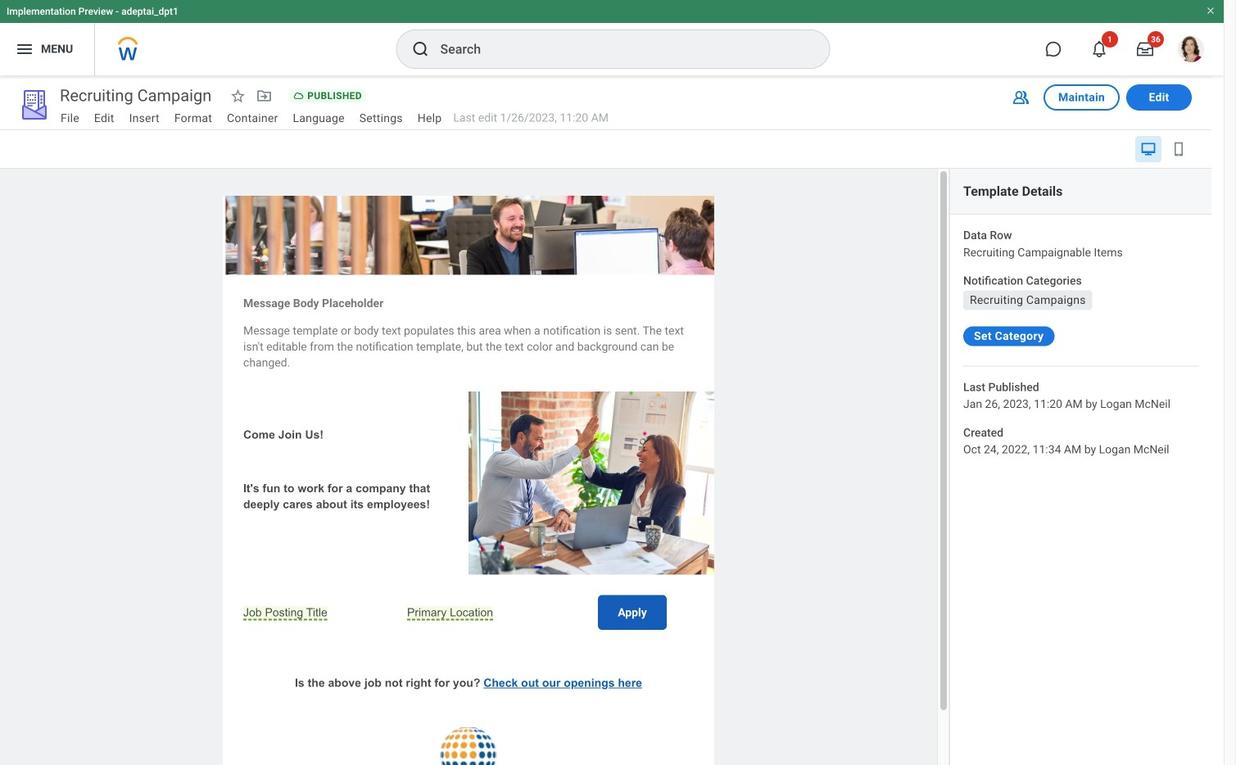 Task type: describe. For each thing, give the bounding box(es) containing it.
folder move image
[[256, 88, 272, 104]]

device desktop image
[[1140, 141, 1157, 157]]

device phone image
[[1171, 141, 1187, 157]]

star image
[[230, 88, 246, 104]]

avatar image
[[293, 90, 304, 102]]

Search Workday  search field
[[440, 31, 796, 67]]

search image
[[411, 39, 430, 59]]

justify image
[[15, 39, 34, 59]]



Task type: locate. For each thing, give the bounding box(es) containing it.
profile logan mcneil image
[[1178, 36, 1204, 66]]

inbox large image
[[1137, 41, 1153, 57]]

banner
[[0, 0, 1224, 75]]

status
[[453, 110, 609, 126]]

menu bar
[[52, 106, 450, 129]]

notifications large image
[[1091, 41, 1107, 57]]

media classroom image
[[1011, 88, 1030, 107]]

close environment banner image
[[1206, 6, 1216, 16]]

None text field
[[243, 427, 448, 539], [243, 605, 366, 621], [407, 605, 530, 621], [243, 675, 694, 691], [243, 427, 448, 539], [243, 605, 366, 621], [407, 605, 530, 621], [243, 675, 694, 691]]



Task type: vqa. For each thing, say whether or not it's contained in the screenshot.
'Favorite Reports and Tasks'
no



